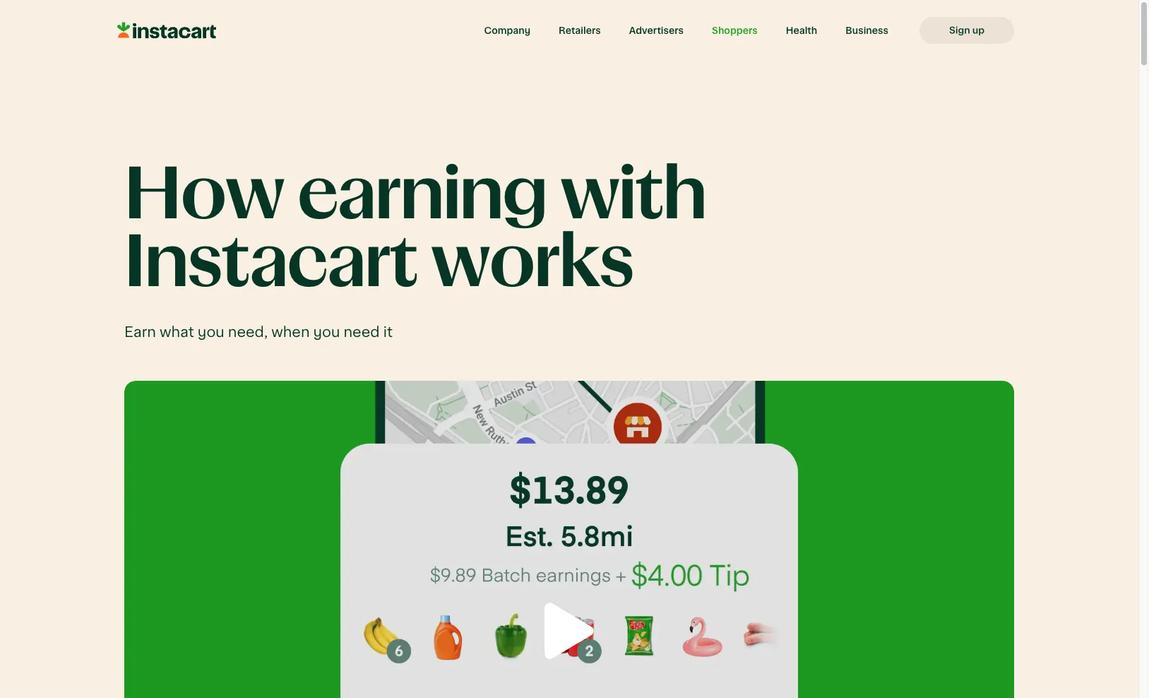 Task type: vqa. For each thing, say whether or not it's contained in the screenshot.
Instacart
yes



Task type: locate. For each thing, give the bounding box(es) containing it.
earn
[[124, 324, 156, 339]]

video player region
[[124, 381, 1015, 698]]

shoppers button
[[698, 17, 772, 44]]

what
[[160, 324, 194, 339]]

retailers button
[[545, 17, 615, 44]]

how earning with instacart works
[[124, 160, 706, 299]]

you right the what
[[198, 324, 225, 339]]

0 horizontal spatial you
[[198, 324, 225, 339]]

you left need
[[313, 324, 340, 339]]

1 horizontal spatial you
[[313, 324, 340, 339]]

shoppers
[[712, 25, 758, 35]]

health
[[786, 25, 818, 35]]

advertisers button
[[615, 17, 698, 44]]

you
[[198, 324, 225, 339], [313, 324, 340, 339]]

health button
[[772, 17, 832, 44]]

how
[[124, 160, 284, 231]]

need,
[[228, 324, 268, 339]]



Task type: describe. For each thing, give the bounding box(es) containing it.
it
[[383, 324, 393, 339]]

advertisers
[[629, 25, 684, 35]]

2 you from the left
[[313, 324, 340, 339]]

earning
[[298, 160, 547, 231]]

company
[[484, 25, 531, 35]]

instacart
[[124, 227, 418, 299]]

up
[[973, 25, 985, 35]]

sign up
[[950, 25, 985, 35]]

when
[[271, 324, 310, 339]]

retailers
[[559, 25, 601, 35]]

sign up link
[[920, 17, 1015, 44]]

1 you from the left
[[198, 324, 225, 339]]

works
[[431, 227, 634, 299]]

business
[[846, 25, 889, 35]]

with
[[561, 160, 706, 231]]

need
[[344, 324, 380, 339]]

sign
[[950, 25, 971, 35]]

company button
[[470, 17, 545, 44]]

business button
[[832, 17, 903, 44]]

earn what you need, when you need it
[[124, 324, 393, 339]]



